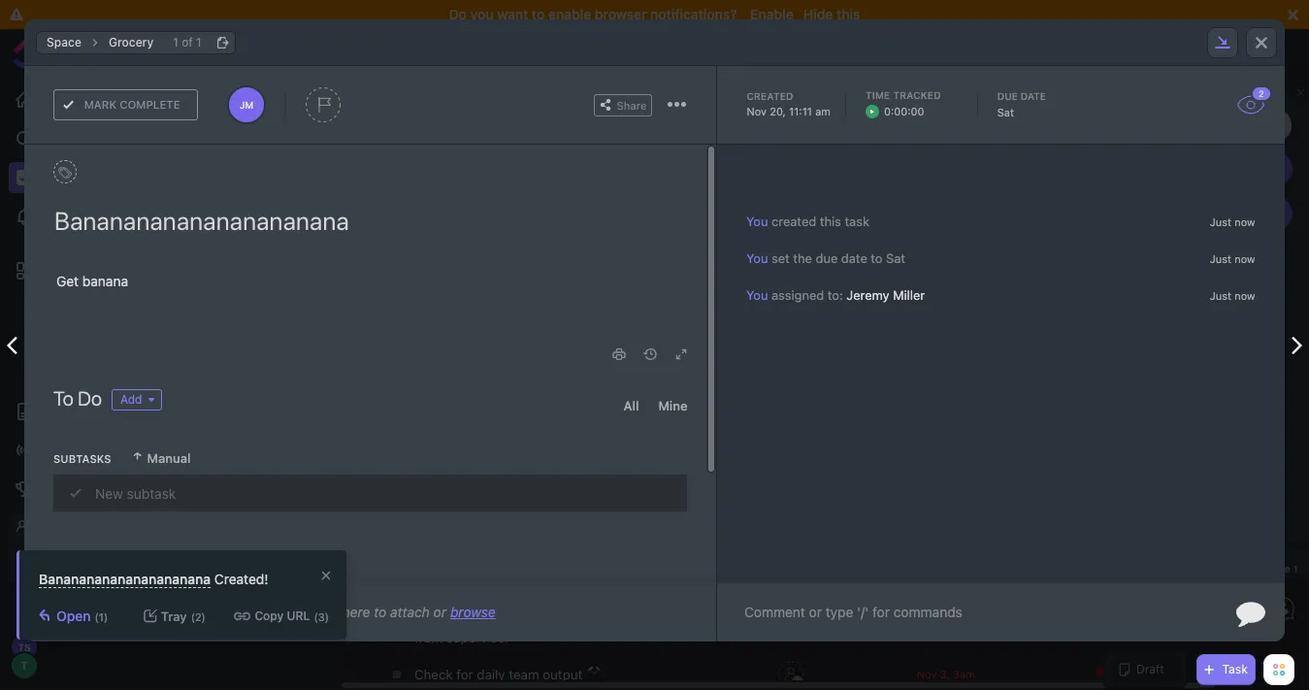 Task type: vqa. For each thing, say whether or not it's contained in the screenshot.
'created nov 20, 11:11 am'
yes



Task type: describe. For each thing, give the bounding box(es) containing it.
🍗 for first lunch 🍗 link from the bottom
[[455, 506, 472, 521]]

assignees button
[[1048, 125, 1133, 148]]

1 vertical spatial or
[[873, 114, 883, 126]]

banana
[[82, 273, 128, 289]]

2 apply from the top
[[414, 605, 449, 620]]

to do dialog
[[24, 19, 1285, 642]]

of
[[182, 34, 193, 49]]

changed
[[737, 114, 782, 126]]

27
[[1269, 134, 1281, 146]]

tray (2)
[[161, 608, 206, 624]]

1 from from the top
[[414, 568, 443, 583]]

copy url (3)
[[255, 609, 329, 623]]

for
[[456, 667, 473, 682]]

add for add
[[120, 392, 142, 407]]

1 now from the top
[[1235, 215, 1256, 228]]

0:00:00
[[884, 105, 924, 117]]

tray
[[161, 608, 187, 624]]

just for jeremy miller
[[1210, 290, 1232, 302]]

browse link
[[450, 604, 496, 620]]

you for you set the due date to sat
[[747, 251, 769, 266]]

share button inside task details element
[[594, 94, 653, 116]]

spaces link
[[49, 82, 112, 98]]

check for daily team output ⚒️
[[414, 667, 603, 682]]

date
[[1021, 90, 1046, 102]]

nov
[[747, 105, 767, 117]]

2 lunch 🍗 link from the top
[[410, 497, 708, 530]]

task body element
[[24, 145, 717, 585]]

you don't have any favorites yet. learn how to create one or hide this .
[[139, 38, 523, 53]]

jeremy
[[847, 288, 890, 303]]

1 lunch 🍗 link from the top
[[410, 460, 708, 493]]

you for you don't have any favorites yet. learn how to create one or hide this .
[[139, 38, 159, 53]]

tracked
[[893, 89, 941, 101]]

mark complete
[[84, 97, 180, 111]]

you
[[470, 6, 494, 22]]

me
[[1025, 131, 1040, 143]]

team space link
[[113, 261, 314, 292]]

0 vertical spatial ⚒️
[[514, 568, 530, 583]]

this inside task history region
[[820, 214, 842, 229]]

0 vertical spatial this
[[837, 6, 860, 22]]

2 apply revisions to designs based on feedback from supervisor ⚒️ link from the top
[[410, 596, 708, 654]]

me button
[[1004, 125, 1048, 148]]

miller
[[894, 288, 926, 303]]

everything
[[91, 115, 156, 131]]

ts
[[1270, 208, 1283, 219]]

add button
[[112, 389, 162, 411]]

do inside task body element
[[78, 387, 102, 410]]

enable
[[548, 6, 591, 22]]

revisions for first apply revisions to designs based on feedback from supervisor ⚒️ link
[[453, 543, 507, 558]]

layout.
[[805, 114, 840, 126]]

minimize task image
[[1215, 36, 1231, 49]]

sat inside task history region
[[887, 251, 906, 266]]

0 vertical spatial or
[[458, 38, 469, 53]]

the for due
[[794, 251, 813, 266]]

how
[[356, 38, 379, 53]]

New subtask text field
[[95, 476, 687, 511]]

(1)
[[95, 610, 108, 623]]

learn
[[322, 38, 353, 53]]

2
[[1259, 88, 1264, 99]]

grocery link
[[99, 31, 163, 54]]

to do
[[53, 387, 102, 410]]

task locations element
[[24, 19, 1285, 66]]

(2)
[[191, 610, 206, 623]]

1 based from the top
[[577, 543, 614, 558]]

checklist
[[90, 559, 152, 572]]

assignees
[[1072, 131, 1125, 143]]

hide 1
[[1268, 563, 1298, 575]]

files
[[313, 604, 338, 620]]

2 based from the top
[[577, 605, 614, 620]]

to:
[[828, 288, 844, 303]]

schedule
[[93, 208, 148, 223]]

open (1)
[[56, 608, 108, 624]]

user group image
[[87, 270, 101, 282]]

drop
[[278, 604, 309, 620]]

1 horizontal spatial share button
[[1142, 125, 1201, 148]]

task history region
[[718, 145, 1285, 583]]

due
[[816, 251, 838, 266]]

.
[[519, 38, 523, 53]]

hide this link
[[473, 38, 519, 53]]

created nov 20, 11:11 am
[[747, 90, 831, 117]]

manual
[[147, 450, 191, 466]]

complete
[[120, 97, 180, 111]]

2 button
[[1236, 85, 1272, 115]]

you for you changed the layout.
[[715, 114, 734, 126]]

0 horizontal spatial 1
[[173, 34, 178, 49]]

1 vertical spatial space
[[148, 268, 186, 284]]

now for sat
[[1235, 253, 1256, 265]]

here
[[342, 604, 370, 620]]

banananananananananana created!
[[39, 571, 268, 587]]

20,
[[770, 105, 786, 117]]

1 horizontal spatial 1
[[196, 34, 201, 49]]

due
[[997, 90, 1018, 102]]

attach
[[390, 604, 430, 620]]

or inside to do dialog
[[433, 604, 446, 620]]

any
[[223, 38, 242, 53]]

lunch 🍗 for first lunch 🍗 link from the top of the page
[[414, 469, 472, 484]]

11:11
[[789, 105, 812, 117]]

2 feedback from the top
[[636, 605, 693, 620]]

am
[[815, 105, 831, 117]]

mine
[[658, 398, 688, 413]]

you set the due date to sat
[[747, 251, 906, 266]]

date
[[842, 251, 868, 266]]

add for add checklist
[[63, 559, 87, 572]]

daily
[[477, 667, 505, 682]]

space link
[[37, 31, 91, 54]]

team space
[[113, 268, 186, 284]]

get
[[56, 273, 79, 289]]

1 designs from the top
[[526, 543, 573, 558]]

sat inside due date sat
[[997, 106, 1014, 118]]

you for you assigned to: jeremy miller
[[747, 288, 769, 303]]

have
[[194, 38, 220, 53]]

you created this task
[[747, 214, 870, 229]]

enable
[[750, 6, 794, 22]]

add checklist
[[63, 559, 152, 572]]

or reload
[[873, 114, 919, 126]]

mark
[[84, 97, 117, 111]]



Task type: locate. For each thing, give the bounding box(es) containing it.
1 vertical spatial hide
[[1268, 563, 1290, 575]]

created
[[772, 214, 817, 229]]

0 vertical spatial supervisor
[[446, 568, 510, 583]]

add right to do
[[120, 392, 142, 407]]

0 vertical spatial jm
[[240, 99, 254, 111]]

0 vertical spatial sat
[[997, 106, 1014, 118]]

favorites up spaces
[[65, 40, 124, 53]]

you changed the layout.
[[715, 114, 840, 126]]

create
[[396, 38, 431, 53]]

jm
[[240, 99, 254, 111], [1269, 163, 1283, 175]]

or right attach
[[433, 604, 446, 620]]

1 horizontal spatial sat
[[997, 106, 1014, 118]]

this
[[837, 6, 860, 22], [499, 38, 519, 53], [820, 214, 842, 229]]

1 vertical spatial just now
[[1210, 253, 1256, 265]]

1 vertical spatial lunch
[[414, 506, 452, 521]]

space right the team
[[148, 268, 186, 284]]

just now for sat
[[1210, 253, 1256, 265]]

14
[[303, 209, 314, 221]]

1 horizontal spatial add
[[120, 392, 142, 407]]

lunch for first lunch 🍗 link from the top of the page
[[414, 469, 452, 484]]

0 vertical spatial apply revisions to designs based on feedback from supervisor ⚒️
[[414, 543, 693, 583]]

from up attach
[[414, 568, 443, 583]]

2 vertical spatial now
[[1235, 290, 1256, 302]]

0 vertical spatial share
[[617, 99, 647, 111]]

you left nov
[[715, 114, 734, 126]]

browser
[[595, 6, 647, 22]]

hide
[[473, 38, 496, 53]]

this right hide
[[499, 38, 519, 53]]

Edit task name text field
[[54, 204, 688, 237]]

output
[[543, 667, 583, 682]]

0 vertical spatial the
[[785, 114, 802, 126]]

sat down due
[[997, 106, 1014, 118]]

mark complete button
[[53, 89, 198, 120]]

1 on from the top
[[618, 543, 633, 558]]

2 🍗 from the top
[[455, 506, 472, 521]]

jm down the 27
[[1269, 163, 1283, 175]]

share left the task settings icon
[[617, 99, 647, 111]]

Search tasks... text field
[[395, 123, 556, 150]]

2 just from the top
[[1210, 253, 1232, 265]]

0 horizontal spatial or
[[433, 604, 446, 620]]

1 horizontal spatial or
[[458, 38, 469, 53]]

time
[[866, 89, 890, 101]]

browse
[[450, 604, 496, 620]]

0 vertical spatial from
[[414, 568, 443, 583]]

supervisor for first apply revisions to designs based on feedback from supervisor ⚒️ link from the bottom
[[446, 630, 510, 645]]

1 vertical spatial apply revisions to designs based on feedback from supervisor ⚒️ link
[[410, 596, 708, 654]]

now for jeremy miller
[[1235, 290, 1256, 302]]

0 vertical spatial apply revisions to designs based on feedback from supervisor ⚒️ link
[[410, 534, 708, 592]]

0 vertical spatial now
[[1235, 215, 1256, 228]]

task
[[1222, 662, 1248, 676]]

lunch 🍗 for first lunch 🍗 link from the bottom
[[414, 506, 472, 521]]

2 lunch 🍗 from the top
[[414, 506, 472, 521]]

jm down any
[[240, 99, 254, 111]]

1 vertical spatial add
[[63, 559, 87, 572]]

favorites right any
[[246, 38, 295, 53]]

1 revisions from the top
[[453, 543, 507, 558]]

0 horizontal spatial hide
[[803, 6, 833, 22]]

you left created
[[747, 214, 769, 229]]

0 vertical spatial add
[[120, 392, 142, 407]]

0 vertical spatial lunch 🍗 link
[[410, 460, 708, 493]]

jm inside dropdown button
[[240, 99, 254, 111]]

1 lunch from the top
[[414, 469, 452, 484]]

1 vertical spatial supervisor
[[446, 630, 510, 645]]

lunch 🍗 link
[[410, 460, 708, 493], [410, 497, 708, 530]]

2 lunch from the top
[[414, 506, 452, 521]]

favorites
[[246, 38, 295, 53], [65, 40, 124, 53]]

1 horizontal spatial hide
[[1268, 563, 1290, 575]]

1 supervisor from the top
[[446, 568, 510, 583]]

1 apply from the top
[[414, 543, 449, 558]]

0 vertical spatial revisions
[[453, 543, 507, 558]]

space inside task locations 'element'
[[47, 34, 81, 49]]

task details element
[[24, 66, 1285, 145]]

1 vertical spatial share
[[1165, 131, 1195, 143]]

share button
[[594, 94, 653, 116], [1142, 125, 1201, 148]]

hide
[[803, 6, 833, 22], [1268, 563, 1290, 575]]

jm button
[[227, 85, 266, 124]]

2 just now from the top
[[1210, 253, 1256, 265]]

1 🍗 from the top
[[455, 469, 472, 484]]

supervisor up browse link
[[446, 568, 510, 583]]

0 horizontal spatial jm
[[240, 99, 254, 111]]

banananananananananana
[[39, 571, 211, 587]]

2 apply revisions to designs based on feedback from supervisor ⚒️ from the top
[[414, 605, 693, 645]]

to inside region
[[871, 251, 883, 266]]

you for you created this task
[[747, 214, 769, 229]]

you left 'set'
[[747, 251, 769, 266]]

space up spaces link
[[47, 34, 81, 49]]

1
[[173, 34, 178, 49], [196, 34, 201, 49], [1293, 563, 1298, 575]]

lunch
[[414, 469, 452, 484], [414, 506, 452, 521]]

space
[[47, 34, 81, 49], [148, 268, 186, 284]]

2 vertical spatial ⚒️
[[586, 667, 603, 682]]

1 vertical spatial on
[[618, 605, 633, 620]]

don't
[[162, 38, 191, 53]]

1 just now from the top
[[1210, 215, 1256, 228]]

2 horizontal spatial 1
[[1293, 563, 1298, 575]]

2 from from the top
[[414, 630, 443, 645]]

1 apply revisions to designs based on feedback from supervisor ⚒️ link from the top
[[410, 534, 708, 592]]

apply revisions to designs based on feedback from supervisor ⚒️ up browse
[[414, 543, 693, 583]]

do you want to enable browser notifications? enable hide this
[[449, 6, 860, 22]]

the right 'set'
[[794, 251, 813, 266]]

all link
[[624, 389, 639, 422]]

from down attach
[[414, 630, 443, 645]]

to
[[53, 387, 73, 410]]

0 vertical spatial apply
[[414, 543, 449, 558]]

0 horizontal spatial favorites
[[65, 40, 124, 53]]

set priority element
[[306, 87, 341, 122]]

3 now from the top
[[1235, 290, 1256, 302]]

0 vertical spatial just now
[[1210, 215, 1256, 228]]

2 supervisor from the top
[[446, 630, 510, 645]]

1 horizontal spatial share
[[1165, 131, 1195, 143]]

or right one
[[458, 38, 469, 53]]

apply left browse
[[414, 605, 449, 620]]

check for daily team output ⚒️ link
[[410, 658, 708, 690]]

0 vertical spatial 🍗
[[455, 469, 472, 484]]

0 horizontal spatial share
[[617, 99, 647, 111]]

0 vertical spatial on
[[618, 543, 633, 558]]

0 horizontal spatial add
[[63, 559, 87, 572]]

0 horizontal spatial share button
[[594, 94, 653, 116]]

1 of 1
[[173, 34, 201, 49]]

0 vertical spatial share button
[[594, 94, 653, 116]]

revisions up browse link
[[453, 543, 507, 558]]

designs
[[526, 543, 573, 558], [526, 605, 573, 620]]

you
[[139, 38, 159, 53], [715, 114, 734, 126], [747, 214, 769, 229], [747, 251, 769, 266], [747, 288, 769, 303]]

1 vertical spatial from
[[414, 630, 443, 645]]

task
[[845, 214, 870, 229]]

reload
[[887, 114, 919, 126]]

supervisor
[[446, 568, 510, 583], [446, 630, 510, 645]]

just now for jeremy miller
[[1210, 290, 1256, 302]]

or down time
[[873, 114, 883, 126]]

yet.
[[299, 38, 319, 53]]

subtasks
[[53, 452, 111, 464]]

notifications?
[[650, 6, 737, 22]]

🍗 for first lunch 🍗 link from the top of the page
[[455, 469, 472, 484]]

manual button
[[131, 442, 191, 475]]

1 vertical spatial designs
[[526, 605, 573, 620]]

0 vertical spatial do
[[449, 6, 467, 22]]

0 vertical spatial feedback
[[636, 543, 693, 558]]

spaces
[[65, 82, 112, 98]]

apply revisions to designs based on feedback from supervisor ⚒️
[[414, 543, 693, 583], [414, 605, 693, 645]]

1 horizontal spatial space
[[148, 268, 186, 284]]

this left task
[[820, 214, 842, 229]]

0 horizontal spatial do
[[78, 387, 102, 410]]

2 revisions from the top
[[453, 605, 507, 620]]

⚒️
[[514, 568, 530, 583], [514, 630, 530, 645], [586, 667, 603, 682]]

1 vertical spatial feedback
[[636, 605, 693, 620]]

1 vertical spatial jm
[[1269, 163, 1283, 175]]

0 vertical spatial lunch 🍗
[[414, 469, 472, 484]]

this right the enable
[[837, 6, 860, 22]]

share down automations button
[[1165, 131, 1195, 143]]

share button left the task settings icon
[[594, 94, 653, 116]]

you left don't
[[139, 38, 159, 53]]

now
[[1235, 215, 1256, 228], [1235, 253, 1256, 265], [1235, 290, 1256, 302]]

1 vertical spatial now
[[1235, 253, 1256, 265]]

0 vertical spatial just
[[1210, 215, 1232, 228]]

2 designs from the top
[[526, 605, 573, 620]]

sat up the miller
[[887, 251, 906, 266]]

do left you
[[449, 6, 467, 22]]

1 horizontal spatial jm
[[1269, 163, 1283, 175]]

the
[[785, 114, 802, 126], [794, 251, 813, 266]]

1 just from the top
[[1210, 215, 1232, 228]]

1 feedback from the top
[[636, 543, 693, 558]]

due date sat
[[997, 90, 1049, 118]]

add left checklist
[[63, 559, 87, 572]]

supervisor down browse
[[446, 630, 510, 645]]

0 vertical spatial designs
[[526, 543, 573, 558]]

1 vertical spatial share button
[[1142, 125, 1201, 148]]

revisions for first apply revisions to designs based on feedback from supervisor ⚒️ link from the bottom
[[453, 605, 507, 620]]

url
[[287, 609, 310, 623]]

3 just now from the top
[[1210, 290, 1256, 302]]

created!
[[214, 571, 268, 587]]

check
[[414, 667, 453, 682]]

1 horizontal spatial favorites
[[246, 38, 295, 53]]

2 vertical spatial or
[[433, 604, 446, 620]]

0 vertical spatial hide
[[803, 6, 833, 22]]

2 now from the top
[[1235, 253, 1256, 265]]

2 vertical spatial this
[[820, 214, 842, 229]]

the for layout.
[[785, 114, 802, 126]]

sat
[[997, 106, 1014, 118], [887, 251, 906, 266]]

learn how to create one link
[[322, 38, 455, 53]]

1 vertical spatial sat
[[887, 251, 906, 266]]

0 vertical spatial lunch
[[414, 469, 452, 484]]

time tracked
[[866, 89, 941, 101]]

revisions
[[453, 543, 507, 558], [453, 605, 507, 620]]

3 just from the top
[[1210, 290, 1232, 302]]

2 vertical spatial just now
[[1210, 290, 1256, 302]]

do right to
[[78, 387, 102, 410]]

1 vertical spatial 🍗
[[455, 506, 472, 521]]

1 apply revisions to designs based on feedback from supervisor ⚒️ from the top
[[414, 543, 693, 583]]

2 horizontal spatial or
[[873, 114, 883, 126]]

everything link
[[49, 108, 339, 139]]

automations
[[1190, 80, 1261, 94]]

1 vertical spatial this
[[499, 38, 519, 53]]

1 vertical spatial just
[[1210, 253, 1232, 265]]

set priority image
[[306, 87, 341, 122]]

task settings image
[[674, 102, 679, 107]]

1 horizontal spatial do
[[449, 6, 467, 22]]

revisions up daily
[[453, 605, 507, 620]]

created
[[747, 90, 794, 102]]

apply revisions to designs based on feedback from supervisor ⚒️ up the check for daily team output ⚒️ link
[[414, 605, 693, 645]]

apply up attach
[[414, 543, 449, 558]]

lunch for first lunch 🍗 link from the bottom
[[414, 506, 452, 521]]

1 vertical spatial ⚒️
[[514, 630, 530, 645]]

add inside dropdown button
[[120, 392, 142, 407]]

1 vertical spatial revisions
[[453, 605, 507, 620]]

you left "assigned"
[[747, 288, 769, 303]]

share button down automations button
[[1142, 125, 1201, 148]]

2 vertical spatial just
[[1210, 290, 1232, 302]]

(3)
[[314, 610, 329, 623]]

1 vertical spatial lunch 🍗
[[414, 506, 472, 521]]

1 vertical spatial apply revisions to designs based on feedback from supervisor ⚒️
[[414, 605, 693, 645]]

1 vertical spatial lunch 🍗 link
[[410, 497, 708, 530]]

you assigned to: jeremy miller
[[747, 288, 926, 303]]

want
[[497, 6, 528, 22]]

the left the "layout."
[[785, 114, 802, 126]]

supervisor for first apply revisions to designs based on feedback from supervisor ⚒️ link
[[446, 568, 510, 583]]

do
[[449, 6, 467, 22], [78, 387, 102, 410]]

1 vertical spatial do
[[78, 387, 102, 410]]

1 vertical spatial apply
[[414, 605, 449, 620]]

0 horizontal spatial sat
[[887, 251, 906, 266]]

schedule daily link
[[75, 201, 295, 230]]

team
[[509, 667, 539, 682]]

0 vertical spatial space
[[47, 34, 81, 49]]

grocery
[[109, 34, 154, 49]]

0 horizontal spatial space
[[47, 34, 81, 49]]

share inside task details element
[[617, 99, 647, 111]]

1 vertical spatial the
[[794, 251, 813, 266]]

1 vertical spatial based
[[577, 605, 614, 620]]

schedule daily
[[93, 208, 180, 223]]

1 lunch 🍗 from the top
[[414, 469, 472, 484]]

2 on from the top
[[618, 605, 633, 620]]

all
[[624, 398, 639, 413]]

0 vertical spatial based
[[577, 543, 614, 558]]

the inside task history region
[[794, 251, 813, 266]]

0:00:00 button
[[866, 103, 953, 119]]

just for sat
[[1210, 253, 1232, 265]]

apply revisions to designs based on feedback from supervisor ⚒️ link
[[410, 534, 708, 592], [410, 596, 708, 654]]



